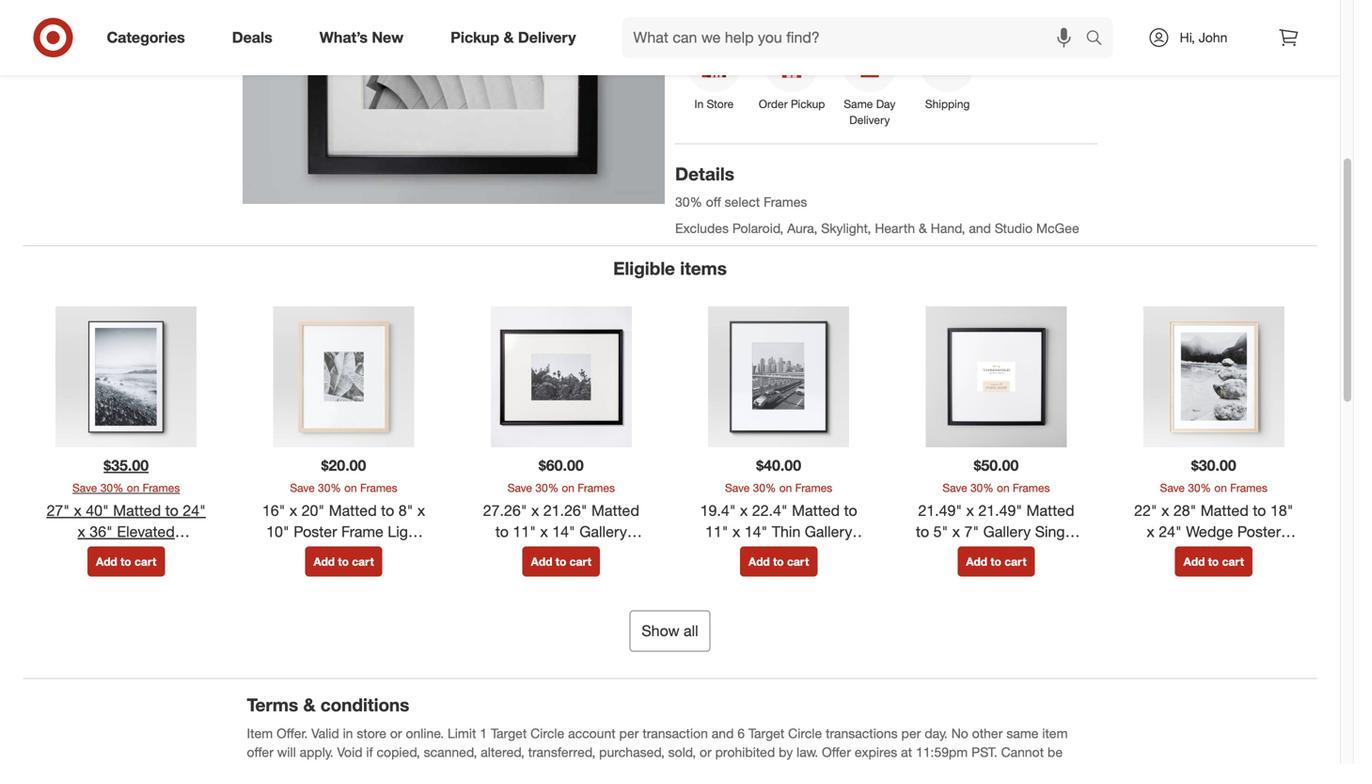 Task type: vqa. For each thing, say whether or not it's contained in the screenshot.
the $14.99
no



Task type: describe. For each thing, give the bounding box(es) containing it.
pst.
[[972, 745, 998, 761]]

cart for $60.00
[[570, 555, 592, 569]]

law.
[[797, 745, 819, 761]]

1 may from the left
[[475, 763, 500, 765]]

frames for $35.00
[[143, 481, 180, 496]]

cart for $50.00
[[1005, 555, 1027, 569]]

1 not from the left
[[503, 763, 522, 765]]

- inside $20.00 save 30% on frames 16" x 20" matted to 8" x 10" poster frame light wood - threshold™
[[323, 545, 329, 563]]

cannot
[[1002, 745, 1045, 761]]

show
[[642, 622, 680, 641]]

0 horizontal spatial pickup
[[451, 28, 500, 47]]

limit
[[448, 726, 476, 742]]

20"
[[302, 502, 325, 520]]

add to cart button for $35.00
[[88, 547, 165, 577]]

mcgee
[[1037, 220, 1080, 237]]

exceed
[[995, 763, 1038, 765]]

to down $60.00 save 30% on frames
[[556, 555, 567, 569]]

$30.00 save 30% on frames 22" x 28" matted to 18" x 24" wedge poster frame natural - threshold™
[[1135, 457, 1294, 585]]

$40.00
[[757, 457, 802, 475]]

delivery for day
[[850, 113, 891, 127]]

image
[[771, 545, 813, 563]]

available
[[545, 763, 596, 765]]

add for $60.00
[[531, 555, 553, 569]]

polaroid,
[[733, 220, 784, 237]]

john
[[1199, 29, 1228, 46]]

2 circle from the left
[[789, 726, 823, 742]]

limited;
[[737, 763, 780, 765]]

and inside terms & conditions item offer. valid in store or online. limit 1 target circle account per transaction and 6 target circle transactions per day. no other same item offer will apply. void if copied, scanned, altered, transferred, purchased, sold, or prohibited by law. offer expires at 11:59pm pst. cannot be applied to previous purchases. item(s) may not be available at all stores. quantities limited; no rain checks. offer value may not exceed value
[[712, 726, 734, 742]]

threshold™ inside $35.00 save 30% on frames 27" x 40" matted to 24" x 36" elevated aluminum poster frame black - threshold™
[[115, 566, 190, 585]]

1 vertical spatial or
[[700, 745, 712, 761]]

stores.
[[631, 763, 670, 765]]

frame inside $30.00 save 30% on frames 22" x 28" matted to 18" x 24" wedge poster frame natural - threshold™
[[1162, 545, 1204, 563]]

pickup & delivery link
[[435, 17, 600, 58]]

transaction
[[643, 726, 708, 742]]

add to cart for $60.00
[[531, 555, 592, 569]]

to inside $20.00 save 30% on frames 16" x 20" matted to 8" x 10" poster frame light wood - threshold™
[[381, 502, 395, 520]]

categories
[[107, 28, 185, 47]]

frames for $30.00
[[1231, 481, 1268, 496]]

0 vertical spatial valid
[[676, 6, 703, 23]]

add to cart button for $40.00
[[741, 547, 818, 577]]

matted for poster
[[329, 502, 377, 520]]

$35.00
[[104, 457, 149, 475]]

to inside $35.00 save 30% on frames 27" x 40" matted to 24" x 36" elevated aluminum poster frame black - threshold™
[[165, 502, 179, 520]]

0 horizontal spatial offer
[[822, 745, 852, 761]]

28"
[[1174, 502, 1197, 520]]

$30.00
[[1192, 457, 1237, 475]]

2 target from the left
[[749, 726, 785, 742]]

x left 28"
[[1162, 502, 1170, 520]]

1 vertical spatial at
[[600, 763, 611, 765]]

thin
[[772, 523, 801, 542]]

altered,
[[481, 745, 525, 761]]

you
[[743, 6, 764, 23]]

by
[[779, 745, 793, 761]]

on for $30.00
[[1215, 481, 1228, 496]]

add to cart for $50.00
[[967, 555, 1027, 569]]

other
[[973, 726, 1003, 742]]

skylight,
[[822, 220, 872, 237]]

same day delivery
[[844, 97, 896, 127]]

terms
[[247, 695, 298, 717]]

threshold™ for 22" x 28" matted to 18" x 24" wedge poster frame natural - threshold™
[[1177, 566, 1252, 585]]

eligible
[[614, 258, 676, 280]]

1 circle from the left
[[531, 726, 565, 742]]

elevated
[[117, 523, 175, 542]]

previous
[[310, 763, 360, 765]]

on for $40.00
[[780, 481, 793, 496]]

oversized
[[699, 545, 767, 563]]

search
[[1078, 30, 1123, 49]]

save for $40.00
[[725, 481, 750, 496]]

checks.
[[828, 763, 873, 765]]

x left 40"
[[74, 502, 82, 520]]

conditions
[[321, 695, 410, 717]]

pickup & delivery
[[451, 28, 576, 47]]

poster inside $35.00 save 30% on frames 27" x 40" matted to 24" x 36" elevated aluminum poster frame black - threshold™
[[117, 545, 161, 563]]

eligible items
[[614, 258, 727, 280]]

hi, john
[[1181, 29, 1228, 46]]

scanned,
[[424, 745, 477, 761]]

on for $50.00
[[997, 481, 1010, 496]]

24" inside $30.00 save 30% on frames 22" x 28" matted to 18" x 24" wedge poster frame natural - threshold™
[[1159, 523, 1183, 542]]

on for $60.00
[[562, 481, 575, 496]]

1 vertical spatial offer
[[876, 763, 906, 765]]

new
[[372, 28, 404, 47]]

matted for wedge
[[1202, 502, 1250, 520]]

19.4"
[[701, 502, 736, 520]]

add to cart button for $60.00
[[523, 547, 600, 577]]

cart for $35.00
[[135, 555, 157, 569]]

copied,
[[377, 745, 420, 761]]

store
[[707, 97, 734, 111]]

wedge
[[1187, 523, 1234, 542]]

what's new link
[[304, 17, 427, 58]]

in
[[343, 726, 353, 742]]

22.4"
[[753, 502, 788, 520]]

to inside the $40.00 save 30% on frames 19.4" x 22.4" matted to 11" x 14" thin gallery oversized image frame black - project 62™
[[845, 502, 858, 520]]

show all link
[[630, 611, 711, 653]]

account
[[568, 726, 616, 742]]

categories link
[[91, 17, 209, 58]]

gallery
[[805, 523, 853, 542]]

62™
[[818, 566, 844, 585]]

30% inside the details 30% off select frames
[[676, 194, 703, 210]]

purchased,
[[600, 745, 665, 761]]

no
[[952, 726, 969, 742]]

items
[[681, 258, 727, 280]]

x up "14""
[[741, 502, 748, 520]]

6
[[738, 726, 745, 742]]

applied
[[247, 763, 291, 765]]

day
[[877, 97, 896, 111]]

$50.00
[[974, 457, 1019, 475]]

to right wood
[[338, 555, 349, 569]]

27"
[[47, 502, 70, 520]]

will
[[277, 745, 296, 761]]

valid when you shop...
[[676, 6, 807, 23]]

30% for $50.00
[[971, 481, 994, 496]]

transactions
[[826, 726, 898, 742]]

select
[[725, 194, 760, 210]]

- inside the $40.00 save 30% on frames 19.4" x 22.4" matted to 11" x 14" thin gallery oversized image frame black - project 62™
[[757, 566, 763, 585]]

16"
[[262, 502, 286, 520]]

x right 8"
[[418, 502, 425, 520]]

excludes polaroid, aura, skylight, hearth & hand, and studio mcgee
[[676, 220, 1080, 237]]

sold,
[[669, 745, 696, 761]]

1 horizontal spatial at
[[902, 745, 913, 761]]

- inside $35.00 save 30% on frames 27" x 40" matted to 24" x 36" elevated aluminum poster frame black - threshold™
[[105, 566, 110, 585]]

30% for $20.00
[[318, 481, 341, 496]]

x left "14""
[[733, 523, 741, 542]]

deals link
[[216, 17, 296, 58]]

0 vertical spatial or
[[390, 726, 402, 742]]

to down the $50.00 save 30% on frames
[[991, 555, 1002, 569]]

2 horizontal spatial &
[[919, 220, 928, 237]]

18"
[[1271, 502, 1294, 520]]



Task type: locate. For each thing, give the bounding box(es) containing it.
on down $35.00 on the bottom
[[127, 481, 140, 496]]

matted inside the $40.00 save 30% on frames 19.4" x 22.4" matted to 11" x 14" thin gallery oversized image frame black - project 62™
[[792, 502, 840, 520]]

matted inside $20.00 save 30% on frames 16" x 20" matted to 8" x 10" poster frame light wood - threshold™
[[329, 502, 377, 520]]

frames down $30.00 at the bottom
[[1231, 481, 1268, 496]]

0 horizontal spatial valid
[[312, 726, 339, 742]]

frame down elevated
[[165, 545, 207, 563]]

$40.00 save 30% on frames 19.4" x 22.4" matted to 11" x 14" thin gallery oversized image frame black - project 62™
[[699, 457, 859, 585]]

poster down 20"
[[294, 523, 337, 542]]

if
[[366, 745, 373, 761]]

2 add to cart from the left
[[314, 555, 374, 569]]

$60.00
[[539, 457, 584, 475]]

0 horizontal spatial 24"
[[183, 502, 206, 520]]

6 add to cart button from the left
[[1176, 547, 1253, 577]]

30% down $30.00 at the bottom
[[1189, 481, 1212, 496]]

1 horizontal spatial black
[[715, 566, 753, 585]]

1 horizontal spatial per
[[902, 726, 922, 742]]

on inside $35.00 save 30% on frames 27" x 40" matted to 24" x 36" elevated aluminum poster frame black - threshold™
[[127, 481, 140, 496]]

shipping
[[926, 97, 971, 111]]

24"
[[183, 502, 206, 520], [1159, 523, 1183, 542]]

- inside $30.00 save 30% on frames 22" x 28" matted to 18" x 24" wedge poster frame natural - threshold™
[[1261, 545, 1267, 563]]

2 add from the left
[[314, 555, 335, 569]]

0 horizontal spatial black
[[63, 566, 100, 585]]

on inside $20.00 save 30% on frames 16" x 20" matted to 8" x 10" poster frame light wood - threshold™
[[344, 481, 357, 496]]

0 vertical spatial all
[[684, 622, 699, 641]]

aura,
[[788, 220, 818, 237]]

30% for $30.00
[[1189, 481, 1212, 496]]

0 horizontal spatial value
[[909, 763, 940, 765]]

& for conditions
[[303, 695, 316, 717]]

6 cart from the left
[[1223, 555, 1245, 569]]

save inside $35.00 save 30% on frames 27" x 40" matted to 24" x 36" elevated aluminum poster frame black - threshold™
[[72, 481, 97, 496]]

0 vertical spatial &
[[504, 28, 514, 47]]

8"
[[399, 502, 413, 520]]

add to cart button for $30.00
[[1176, 547, 1253, 577]]

offer.
[[277, 726, 308, 742]]

add to cart button down thin
[[741, 547, 818, 577]]

delivery inside same day delivery
[[850, 113, 891, 127]]

matted right 20"
[[329, 502, 377, 520]]

all
[[684, 622, 699, 641], [614, 763, 627, 765]]

24" left '16"'
[[183, 502, 206, 520]]

to left 8"
[[381, 502, 395, 520]]

threshold™ down light
[[333, 545, 408, 563]]

0 horizontal spatial circle
[[531, 726, 565, 742]]

target right "6"
[[749, 726, 785, 742]]

-
[[323, 545, 329, 563], [1261, 545, 1267, 563], [105, 566, 110, 585], [757, 566, 763, 585]]

pickup right order
[[791, 97, 826, 111]]

save inside $20.00 save 30% on frames 16" x 20" matted to 8" x 10" poster frame light wood - threshold™
[[290, 481, 315, 496]]

1 matted from the left
[[113, 502, 161, 520]]

to down will
[[294, 763, 306, 765]]

5 add to cart button from the left
[[958, 547, 1036, 577]]

1 horizontal spatial may
[[944, 763, 969, 765]]

1 black from the left
[[63, 566, 100, 585]]

- right wood
[[323, 545, 329, 563]]

add for $35.00
[[96, 555, 117, 569]]

what's
[[320, 28, 368, 47]]

add to cart for $40.00
[[749, 555, 810, 569]]

delivery
[[518, 28, 576, 47], [850, 113, 891, 127]]

all down purchased, at the bottom left
[[614, 763, 627, 765]]

11:59pm
[[916, 745, 968, 761]]

poster down elevated
[[117, 545, 161, 563]]

add to cart button for $50.00
[[958, 547, 1036, 577]]

4 matted from the left
[[1202, 502, 1250, 520]]

black inside $35.00 save 30% on frames 27" x 40" matted to 24" x 36" elevated aluminum poster frame black - threshold™
[[63, 566, 100, 585]]

frames down $60.00
[[578, 481, 615, 496]]

matted inside $30.00 save 30% on frames 22" x 28" matted to 18" x 24" wedge poster frame natural - threshold™
[[1202, 502, 1250, 520]]

poster inside $30.00 save 30% on frames 22" x 28" matted to 18" x 24" wedge poster frame natural - threshold™
[[1238, 523, 1282, 542]]

value
[[909, 763, 940, 765], [1042, 763, 1073, 765]]

1 horizontal spatial value
[[1042, 763, 1073, 765]]

add to cart button for $20.00
[[305, 547, 383, 577]]

1 add to cart button from the left
[[88, 547, 165, 577]]

add to cart down $60.00 save 30% on frames
[[531, 555, 592, 569]]

hand,
[[931, 220, 966, 237]]

add to cart button down elevated
[[88, 547, 165, 577]]

frames down $35.00 on the bottom
[[143, 481, 180, 496]]

cart down thin
[[788, 555, 810, 569]]

on down the $20.00
[[344, 481, 357, 496]]

0 horizontal spatial poster
[[117, 545, 161, 563]]

4 add to cart from the left
[[749, 555, 810, 569]]

add down 20"
[[314, 555, 335, 569]]

offer down the expires
[[876, 763, 906, 765]]

cart for $20.00
[[352, 555, 374, 569]]

and left "6"
[[712, 726, 734, 742]]

transferred,
[[528, 745, 596, 761]]

4 save from the left
[[725, 481, 750, 496]]

may down the 11:59pm
[[944, 763, 969, 765]]

4 add from the left
[[749, 555, 770, 569]]

30% inside $35.00 save 30% on frames 27" x 40" matted to 24" x 36" elevated aluminum poster frame black - threshold™
[[100, 481, 124, 496]]

0 horizontal spatial be
[[526, 763, 541, 765]]

to down wedge
[[1209, 555, 1220, 569]]

off
[[706, 194, 722, 210]]

save inside the $50.00 save 30% on frames
[[943, 481, 968, 496]]

& inside terms & conditions item offer. valid in store or online. limit 1 target circle account per transaction and 6 target circle transactions per day. no other same item offer will apply. void if copied, scanned, altered, transferred, purchased, sold, or prohibited by law. offer expires at 11:59pm pst. cannot be applied to previous purchases. item(s) may not be available at all stores. quantities limited; no rain checks. offer value may not exceed value
[[303, 695, 316, 717]]

to inside terms & conditions item offer. valid in store or online. limit 1 target circle account per transaction and 6 target circle transactions per day. no other same item offer will apply. void if copied, scanned, altered, transferred, purchased, sold, or prohibited by law. offer expires at 11:59pm pst. cannot be applied to previous purchases. item(s) may not be available at all stores. quantities limited; no rain checks. offer value may not exceed value
[[294, 763, 306, 765]]

valid up apply.
[[312, 726, 339, 742]]

save for $50.00
[[943, 481, 968, 496]]

1 vertical spatial 24"
[[1159, 523, 1183, 542]]

frames down $40.00
[[796, 481, 833, 496]]

item(s)
[[431, 763, 471, 765]]

cart for $30.00
[[1223, 555, 1245, 569]]

day.
[[925, 726, 948, 742]]

0 horizontal spatial all
[[614, 763, 627, 765]]

delivery for &
[[518, 28, 576, 47]]

circle
[[531, 726, 565, 742], [789, 726, 823, 742]]

frames for $40.00
[[796, 481, 833, 496]]

hi,
[[1181, 29, 1196, 46]]

poster down 18"
[[1238, 523, 1282, 542]]

circle up transferred,
[[531, 726, 565, 742]]

24" down 28"
[[1159, 523, 1183, 542]]

threshold™ down natural
[[1177, 566, 1252, 585]]

per up purchased, at the bottom left
[[620, 726, 639, 742]]

5 save from the left
[[943, 481, 968, 496]]

show all
[[642, 622, 699, 641]]

11"
[[706, 523, 729, 542]]

light
[[388, 523, 421, 542]]

quantities
[[674, 763, 734, 765]]

30% down the "$50.00"
[[971, 481, 994, 496]]

offer up checks.
[[822, 745, 852, 761]]

0 horizontal spatial at
[[600, 763, 611, 765]]

on inside $30.00 save 30% on frames 22" x 28" matted to 18" x 24" wedge poster frame natural - threshold™
[[1215, 481, 1228, 496]]

1 on from the left
[[127, 481, 140, 496]]

add to cart button down 20"
[[305, 547, 383, 577]]

add to cart
[[96, 555, 157, 569], [314, 555, 374, 569], [531, 555, 592, 569], [749, 555, 810, 569], [967, 555, 1027, 569], [1184, 555, 1245, 569]]

add to cart down 20"
[[314, 555, 374, 569]]

4 cart from the left
[[788, 555, 810, 569]]

0 horizontal spatial or
[[390, 726, 402, 742]]

on down $40.00
[[780, 481, 793, 496]]

when
[[707, 6, 739, 23]]

2 save from the left
[[290, 481, 315, 496]]

1 horizontal spatial delivery
[[850, 113, 891, 127]]

frames for $20.00
[[360, 481, 398, 496]]

5 add to cart from the left
[[967, 555, 1027, 569]]

1 horizontal spatial pickup
[[791, 97, 826, 111]]

add down wedge
[[1184, 555, 1206, 569]]

to left 18"
[[1254, 502, 1267, 520]]

black
[[63, 566, 100, 585], [715, 566, 753, 585]]

frames down the $20.00
[[360, 481, 398, 496]]

valid
[[676, 6, 703, 23], [312, 726, 339, 742]]

frame inside $35.00 save 30% on frames 27" x 40" matted to 24" x 36" elevated aluminum poster frame black - threshold™
[[165, 545, 207, 563]]

30% up 22.4"
[[753, 481, 777, 496]]

on down $60.00
[[562, 481, 575, 496]]

1
[[480, 726, 487, 742]]

save for $30.00
[[1161, 481, 1186, 496]]

14"
[[745, 523, 768, 542]]

matted up elevated
[[113, 502, 161, 520]]

and
[[970, 220, 992, 237], [712, 726, 734, 742]]

1 horizontal spatial and
[[970, 220, 992, 237]]

frames inside the $50.00 save 30% on frames
[[1013, 481, 1051, 496]]

$20.00 save 30% on frames 16" x 20" matted to 8" x 10" poster frame light wood - threshold™
[[262, 457, 425, 563]]

what's new
[[320, 28, 404, 47]]

30% down $60.00
[[536, 481, 559, 496]]

add to cart down the $50.00 save 30% on frames
[[967, 555, 1027, 569]]

details 30% off select frames
[[676, 163, 808, 210]]

1 horizontal spatial target
[[749, 726, 785, 742]]

all inside show all link
[[684, 622, 699, 641]]

4 on from the left
[[780, 481, 793, 496]]

matted for thin
[[792, 502, 840, 520]]

add to cart for $35.00
[[96, 555, 157, 569]]

24" inside $35.00 save 30% on frames 27" x 40" matted to 24" x 36" elevated aluminum poster frame black - threshold™
[[183, 502, 206, 520]]

0 horizontal spatial &
[[303, 695, 316, 717]]

matted for elevated
[[113, 502, 161, 520]]

1 vertical spatial valid
[[312, 726, 339, 742]]

2 per from the left
[[902, 726, 922, 742]]

add for $20.00
[[314, 555, 335, 569]]

30% inside $20.00 save 30% on frames 16" x 20" matted to 8" x 10" poster frame light wood - threshold™
[[318, 481, 341, 496]]

at
[[902, 745, 913, 761], [600, 763, 611, 765]]

1 vertical spatial pickup
[[791, 97, 826, 111]]

$50.00 save 30% on frames
[[943, 457, 1051, 496]]

frames for details
[[764, 194, 808, 210]]

cart right wood
[[352, 555, 374, 569]]

on for $20.00
[[344, 481, 357, 496]]

save inside $30.00 save 30% on frames 22" x 28" matted to 18" x 24" wedge poster frame natural - threshold™
[[1161, 481, 1186, 496]]

deals
[[232, 28, 273, 47]]

pickup right new
[[451, 28, 500, 47]]

in store
[[695, 97, 734, 111]]

all right show
[[684, 622, 699, 641]]

2 on from the left
[[344, 481, 357, 496]]

project
[[767, 566, 814, 585]]

frames inside $60.00 save 30% on frames
[[578, 481, 615, 496]]

cart for $40.00
[[788, 555, 810, 569]]

frames for $50.00
[[1013, 481, 1051, 496]]

1 horizontal spatial not
[[972, 763, 991, 765]]

x left 20"
[[290, 502, 298, 520]]

0 vertical spatial be
[[1048, 745, 1063, 761]]

x down '22"'
[[1147, 523, 1155, 542]]

5 cart from the left
[[1005, 555, 1027, 569]]

1 cart from the left
[[135, 555, 157, 569]]

x left 36"
[[78, 523, 85, 542]]

1 vertical spatial &
[[919, 220, 928, 237]]

0 vertical spatial delivery
[[518, 28, 576, 47]]

1 target from the left
[[491, 726, 527, 742]]

1 vertical spatial delivery
[[850, 113, 891, 127]]

or up quantities
[[700, 745, 712, 761]]

add to cart down thin
[[749, 555, 810, 569]]

matted up wedge
[[1202, 502, 1250, 520]]

1 horizontal spatial circle
[[789, 726, 823, 742]]

add down the $50.00 save 30% on frames
[[967, 555, 988, 569]]

0 horizontal spatial and
[[712, 726, 734, 742]]

to inside $30.00 save 30% on frames 22" x 28" matted to 18" x 24" wedge poster frame natural - threshold™
[[1254, 502, 1267, 520]]

2 horizontal spatial threshold™
[[1177, 566, 1252, 585]]

not down the pst.
[[972, 763, 991, 765]]

3 save from the left
[[508, 481, 533, 496]]

6 on from the left
[[1215, 481, 1228, 496]]

value down item
[[1042, 763, 1073, 765]]

frames inside the $40.00 save 30% on frames 19.4" x 22.4" matted to 11" x 14" thin gallery oversized image frame black - project 62™
[[796, 481, 833, 496]]

save
[[72, 481, 97, 496], [290, 481, 315, 496], [508, 481, 533, 496], [725, 481, 750, 496], [943, 481, 968, 496], [1161, 481, 1186, 496]]

add to cart for $30.00
[[1184, 555, 1245, 569]]

item
[[1043, 726, 1069, 742]]

0 vertical spatial and
[[970, 220, 992, 237]]

terms & conditions item offer. valid in store or online. limit 1 target circle account per transaction and 6 target circle transactions per day. no other same item offer will apply. void if copied, scanned, altered, transferred, purchased, sold, or prohibited by law. offer expires at 11:59pm pst. cannot be applied to previous purchases. item(s) may not be available at all stores. quantities limited; no rain checks. offer value may not exceed value 
[[247, 695, 1091, 765]]

to up gallery
[[845, 502, 858, 520]]

all inside terms & conditions item offer. valid in store or online. limit 1 target circle account per transaction and 6 target circle transactions per day. no other same item offer will apply. void if copied, scanned, altered, transferred, purchased, sold, or prohibited by law. offer expires at 11:59pm pst. cannot be applied to previous purchases. item(s) may not be available at all stores. quantities limited; no rain checks. offer value may not exceed value
[[614, 763, 627, 765]]

30% inside $60.00 save 30% on frames
[[536, 481, 559, 496]]

purchases.
[[364, 763, 428, 765]]

6 save from the left
[[1161, 481, 1186, 496]]

1 per from the left
[[620, 726, 639, 742]]

aluminum
[[46, 545, 113, 563]]

add to cart for $20.00
[[314, 555, 374, 569]]

save for $20.00
[[290, 481, 315, 496]]

frames inside $20.00 save 30% on frames 16" x 20" matted to 8" x 10" poster frame light wood - threshold™
[[360, 481, 398, 496]]

add for $50.00
[[967, 555, 988, 569]]

on inside the $50.00 save 30% on frames
[[997, 481, 1010, 496]]

2 matted from the left
[[329, 502, 377, 520]]

1 value from the left
[[909, 763, 940, 765]]

2 vertical spatial &
[[303, 695, 316, 717]]

frames for $60.00
[[578, 481, 615, 496]]

to
[[165, 502, 179, 520], [381, 502, 395, 520], [845, 502, 858, 520], [1254, 502, 1267, 520], [121, 555, 131, 569], [338, 555, 349, 569], [556, 555, 567, 569], [774, 555, 784, 569], [991, 555, 1002, 569], [1209, 555, 1220, 569], [294, 763, 306, 765]]

3 matted from the left
[[792, 502, 840, 520]]

threshold™ inside $30.00 save 30% on frames 22" x 28" matted to 18" x 24" wedge poster frame natural - threshold™
[[1177, 566, 1252, 585]]

frame up 62™
[[817, 545, 859, 563]]

30% down $35.00 on the bottom
[[100, 481, 124, 496]]

0 horizontal spatial threshold™
[[115, 566, 190, 585]]

6 add from the left
[[1184, 555, 1206, 569]]

30% inside $30.00 save 30% on frames 22" x 28" matted to 18" x 24" wedge poster frame natural - threshold™
[[1189, 481, 1212, 496]]

3 add to cart button from the left
[[523, 547, 600, 577]]

be down transferred,
[[526, 763, 541, 765]]

save for $60.00
[[508, 481, 533, 496]]

poster inside $20.00 save 30% on frames 16" x 20" matted to 8" x 10" poster frame light wood - threshold™
[[294, 523, 337, 542]]

value down the 11:59pm
[[909, 763, 940, 765]]

4 add to cart button from the left
[[741, 547, 818, 577]]

same
[[1007, 726, 1039, 742]]

frames down the "$50.00"
[[1013, 481, 1051, 496]]

frame inside $20.00 save 30% on frames 16" x 20" matted to 8" x 10" poster frame light wood - threshold™
[[342, 523, 384, 542]]

0 horizontal spatial target
[[491, 726, 527, 742]]

search button
[[1078, 17, 1123, 62]]

add for $30.00
[[1184, 555, 1206, 569]]

frames inside the details 30% off select frames
[[764, 194, 808, 210]]

0 vertical spatial 24"
[[183, 502, 206, 520]]

to down thin
[[774, 555, 784, 569]]

0 horizontal spatial not
[[503, 763, 522, 765]]

1 horizontal spatial threshold™
[[333, 545, 408, 563]]

2 value from the left
[[1042, 763, 1073, 765]]

matted up gallery
[[792, 502, 840, 520]]

not down altered, on the bottom of the page
[[503, 763, 522, 765]]

excludes
[[676, 220, 729, 237]]

30%
[[676, 194, 703, 210], [100, 481, 124, 496], [318, 481, 341, 496], [536, 481, 559, 496], [753, 481, 777, 496], [971, 481, 994, 496], [1189, 481, 1212, 496]]

save inside the $40.00 save 30% on frames 19.4" x 22.4" matted to 11" x 14" thin gallery oversized image frame black - project 62™
[[725, 481, 750, 496]]

matted inside $35.00 save 30% on frames 27" x 40" matted to 24" x 36" elevated aluminum poster frame black - threshold™
[[113, 502, 161, 520]]

2 cart from the left
[[352, 555, 374, 569]]

be down item
[[1048, 745, 1063, 761]]

add to cart button down wedge
[[1176, 547, 1253, 577]]

order pickup
[[759, 97, 826, 111]]

add down 36"
[[96, 555, 117, 569]]

0 horizontal spatial delivery
[[518, 28, 576, 47]]

1 vertical spatial and
[[712, 726, 734, 742]]

& for delivery
[[504, 28, 514, 47]]

cart down $60.00 save 30% on frames
[[570, 555, 592, 569]]

wood
[[280, 545, 319, 563]]

frames inside $30.00 save 30% on frames 22" x 28" matted to 18" x 24" wedge poster frame natural - threshold™
[[1231, 481, 1268, 496]]

and right hand,
[[970, 220, 992, 237]]

0 vertical spatial offer
[[822, 745, 852, 761]]

3 add to cart from the left
[[531, 555, 592, 569]]

at down purchased, at the bottom left
[[600, 763, 611, 765]]

frames up aura,
[[764, 194, 808, 210]]

frame left light
[[342, 523, 384, 542]]

prohibited
[[716, 745, 776, 761]]

30% inside the $40.00 save 30% on frames 19.4" x 22.4" matted to 11" x 14" thin gallery oversized image frame black - project 62™
[[753, 481, 777, 496]]

same
[[844, 97, 874, 111]]

1 horizontal spatial be
[[1048, 745, 1063, 761]]

3 on from the left
[[562, 481, 575, 496]]

5 on from the left
[[997, 481, 1010, 496]]

black down the aluminum
[[63, 566, 100, 585]]

2 horizontal spatial poster
[[1238, 523, 1282, 542]]

1 horizontal spatial valid
[[676, 6, 703, 23]]

2 not from the left
[[972, 763, 991, 765]]

0 vertical spatial pickup
[[451, 28, 500, 47]]

add down "14""
[[749, 555, 770, 569]]

expires
[[855, 745, 898, 761]]

1 vertical spatial all
[[614, 763, 627, 765]]

or up copied, on the left bottom of the page
[[390, 726, 402, 742]]

to down elevated
[[121, 555, 131, 569]]

order
[[759, 97, 788, 111]]

frame
[[342, 523, 384, 542], [165, 545, 207, 563], [817, 545, 859, 563], [1162, 545, 1204, 563]]

threshold™ down elevated
[[115, 566, 190, 585]]

- down the aluminum
[[105, 566, 110, 585]]

to up elevated
[[165, 502, 179, 520]]

add to cart button down $60.00 save 30% on frames
[[523, 547, 600, 577]]

on for $35.00
[[127, 481, 140, 496]]

on
[[127, 481, 140, 496], [344, 481, 357, 496], [562, 481, 575, 496], [780, 481, 793, 496], [997, 481, 1010, 496], [1215, 481, 1228, 496]]

30% inside the $50.00 save 30% on frames
[[971, 481, 994, 496]]

cart down wedge
[[1223, 555, 1245, 569]]

2 black from the left
[[715, 566, 753, 585]]

3 add from the left
[[531, 555, 553, 569]]

add to cart down elevated
[[96, 555, 157, 569]]

0 horizontal spatial may
[[475, 763, 500, 765]]

- left project
[[757, 566, 763, 585]]

valid inside terms & conditions item offer. valid in store or online. limit 1 target circle account per transaction and 6 target circle transactions per day. no other same item offer will apply. void if copied, scanned, altered, transferred, purchased, sold, or prohibited by law. offer expires at 11:59pm pst. cannot be applied to previous purchases. item(s) may not be available at all stores. quantities limited; no rain checks. offer value may not exceed value
[[312, 726, 339, 742]]

threshold™ for 16" x 20" matted to 8" x 10" poster frame light wood - threshold™
[[333, 545, 408, 563]]

pickup
[[451, 28, 500, 47], [791, 97, 826, 111]]

1 add to cart from the left
[[96, 555, 157, 569]]

6 add to cart from the left
[[1184, 555, 1245, 569]]

frame down wedge
[[1162, 545, 1204, 563]]

save inside $60.00 save 30% on frames
[[508, 481, 533, 496]]

1 horizontal spatial offer
[[876, 763, 906, 765]]

2 may from the left
[[944, 763, 969, 765]]

What can we help you find? suggestions appear below search field
[[622, 17, 1091, 58]]

add to cart down wedge
[[1184, 555, 1245, 569]]

on inside $60.00 save 30% on frames
[[562, 481, 575, 496]]

threshold™ inside $20.00 save 30% on frames 16" x 20" matted to 8" x 10" poster frame light wood - threshold™
[[333, 545, 408, 563]]

store
[[357, 726, 387, 742]]

1 horizontal spatial 24"
[[1159, 523, 1183, 542]]

1 horizontal spatial poster
[[294, 523, 337, 542]]

void
[[337, 745, 363, 761]]

30% for $60.00
[[536, 481, 559, 496]]

be
[[1048, 745, 1063, 761], [526, 763, 541, 765]]

0 vertical spatial at
[[902, 745, 913, 761]]

circle up law.
[[789, 726, 823, 742]]

frames inside $35.00 save 30% on frames 27" x 40" matted to 24" x 36" elevated aluminum poster frame black - threshold™
[[143, 481, 180, 496]]

on inside the $40.00 save 30% on frames 19.4" x 22.4" matted to 11" x 14" thin gallery oversized image frame black - project 62™
[[780, 481, 793, 496]]

1 horizontal spatial &
[[504, 28, 514, 47]]

frame inside the $40.00 save 30% on frames 19.4" x 22.4" matted to 11" x 14" thin gallery oversized image frame black - project 62™
[[817, 545, 859, 563]]

$35.00 save 30% on frames 27" x 40" matted to 24" x 36" elevated aluminum poster frame black - threshold™
[[46, 457, 207, 585]]

add for $40.00
[[749, 555, 770, 569]]

1 save from the left
[[72, 481, 97, 496]]

5 add from the left
[[967, 555, 988, 569]]

2 add to cart button from the left
[[305, 547, 383, 577]]

studio
[[995, 220, 1033, 237]]

on down the "$50.00"
[[997, 481, 1010, 496]]

black inside the $40.00 save 30% on frames 19.4" x 22.4" matted to 11" x 14" thin gallery oversized image frame black - project 62™
[[715, 566, 753, 585]]

valid left when
[[676, 6, 703, 23]]

1 horizontal spatial or
[[700, 745, 712, 761]]

add
[[96, 555, 117, 569], [314, 555, 335, 569], [531, 555, 553, 569], [749, 555, 770, 569], [967, 555, 988, 569], [1184, 555, 1206, 569]]

30% for $35.00
[[100, 481, 124, 496]]

on down $30.00 at the bottom
[[1215, 481, 1228, 496]]

1 horizontal spatial all
[[684, 622, 699, 641]]

add to cart button down the $50.00 save 30% on frames
[[958, 547, 1036, 577]]

30% for $40.00
[[753, 481, 777, 496]]

1 vertical spatial be
[[526, 763, 541, 765]]

save for $35.00
[[72, 481, 97, 496]]

black down oversized
[[715, 566, 753, 585]]

3 cart from the left
[[570, 555, 592, 569]]

0 horizontal spatial per
[[620, 726, 639, 742]]

1 add from the left
[[96, 555, 117, 569]]



